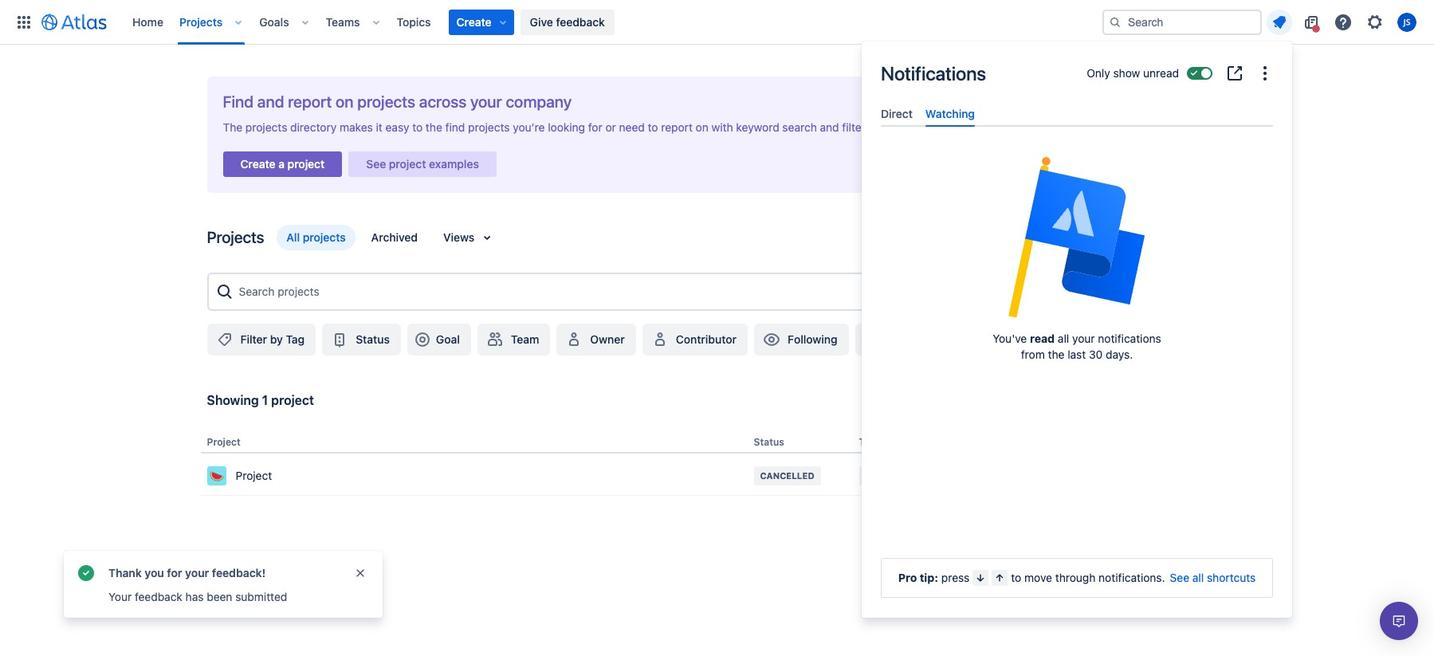 Task type: describe. For each thing, give the bounding box(es) containing it.
find
[[445, 120, 465, 134]]

see project examples
[[366, 157, 479, 171]]

see all shortcuts button
[[1170, 570, 1256, 586]]

to move through notifications.
[[1011, 571, 1166, 585]]

you've
[[993, 332, 1027, 345]]

see for see project examples
[[366, 157, 386, 171]]

filter
[[240, 333, 267, 346]]

read
[[1030, 332, 1055, 345]]

keyword
[[736, 120, 780, 134]]

filter by tag button
[[207, 324, 316, 356]]

the
[[223, 120, 243, 134]]

give feedback button
[[520, 9, 615, 35]]

days.
[[1106, 348, 1133, 361]]

projects link
[[175, 9, 227, 35]]

teams
[[326, 15, 360, 28]]

search projects image
[[215, 282, 234, 301]]

you've read
[[993, 332, 1055, 345]]

give
[[530, 15, 553, 28]]

1 horizontal spatial and
[[820, 120, 839, 134]]

1 vertical spatial status
[[754, 436, 785, 448]]

examples
[[429, 157, 479, 171]]

settings image
[[1366, 12, 1385, 31]]

the inside all your notifications from the last 30 days.
[[1048, 348, 1065, 361]]

directory
[[290, 120, 337, 134]]

by
[[270, 333, 283, 346]]

your
[[108, 590, 132, 604]]

search image
[[1109, 16, 1122, 28]]

views button
[[434, 225, 507, 250]]

owner
[[590, 333, 625, 346]]

company
[[506, 93, 572, 111]]

a
[[278, 157, 285, 171]]

create a project
[[240, 157, 325, 171]]

0 vertical spatial the
[[426, 120, 442, 134]]

project for create a project
[[288, 157, 325, 171]]

goals
[[259, 15, 289, 28]]

create for create
[[457, 15, 492, 28]]

across
[[419, 93, 467, 111]]

makes
[[340, 120, 373, 134]]

has
[[186, 590, 204, 604]]

0 horizontal spatial and
[[257, 93, 284, 111]]

your feedback has been submitted
[[108, 590, 287, 604]]

top element
[[10, 0, 1103, 44]]

looking
[[548, 120, 585, 134]]

owner button
[[557, 324, 636, 356]]

need
[[619, 120, 645, 134]]

create for create a project
[[240, 157, 276, 171]]

project link
[[207, 467, 748, 486]]

goal
[[436, 333, 460, 346]]

1 vertical spatial report
[[661, 120, 693, 134]]

only show unread
[[1087, 66, 1179, 80]]

search
[[783, 120, 817, 134]]

through
[[1056, 571, 1096, 585]]

target date
[[859, 436, 913, 448]]

from
[[1021, 348, 1045, 361]]

projects inside the top element
[[179, 15, 223, 28]]

see project examples button
[[349, 147, 497, 182]]

pro
[[899, 571, 917, 585]]

team
[[511, 333, 539, 346]]

team button
[[478, 324, 551, 356]]

archived button
[[362, 225, 427, 250]]

status inside button
[[356, 333, 390, 346]]

watching
[[926, 107, 975, 120]]

pro tip: press
[[899, 571, 970, 585]]

topics link
[[392, 9, 436, 35]]

help image
[[1334, 12, 1353, 31]]

thank you for your feedback!
[[108, 566, 266, 580]]

give feedback
[[530, 15, 605, 28]]

status button
[[322, 324, 401, 356]]

0 horizontal spatial for
[[167, 566, 182, 580]]

all projects
[[287, 230, 346, 244]]

create a project button
[[223, 147, 342, 182]]

find
[[223, 93, 254, 111]]



Task type: vqa. For each thing, say whether or not it's contained in the screenshot.
Group
no



Task type: locate. For each thing, give the bounding box(es) containing it.
unread
[[1144, 66, 1179, 80]]

0 horizontal spatial report
[[288, 93, 332, 111]]

to
[[412, 120, 423, 134], [648, 120, 658, 134], [1011, 571, 1022, 585]]

1 horizontal spatial your
[[470, 93, 502, 111]]

see inside notifications dialog
[[1170, 571, 1190, 585]]

status
[[356, 333, 390, 346], [754, 436, 785, 448]]

all inside all your notifications from the last 30 days.
[[1058, 332, 1070, 345]]

1 horizontal spatial create
[[457, 15, 492, 28]]

report up directory at the top
[[288, 93, 332, 111]]

tab list inside notifications dialog
[[875, 100, 1280, 127]]

notifications image
[[1270, 12, 1289, 31]]

filters.
[[842, 120, 875, 134]]

all
[[287, 230, 300, 244]]

filter by tag
[[240, 333, 305, 346]]

and
[[257, 93, 284, 111], [820, 120, 839, 134]]

to right arrow up image
[[1011, 571, 1022, 585]]

goals link
[[255, 9, 294, 35]]

goal button
[[407, 324, 471, 356]]

and left filters.
[[820, 120, 839, 134]]

projects right home
[[179, 15, 223, 28]]

all projects button
[[277, 225, 355, 250]]

on left with
[[696, 120, 709, 134]]

see down it
[[366, 157, 386, 171]]

create button
[[449, 9, 514, 35]]

to right easy
[[412, 120, 423, 134]]

account image
[[1398, 12, 1417, 31]]

status up cancelled
[[754, 436, 785, 448]]

to inside notifications dialog
[[1011, 571, 1022, 585]]

for right you in the bottom left of the page
[[167, 566, 182, 580]]

1 vertical spatial the
[[1048, 348, 1065, 361]]

1 horizontal spatial see
[[1170, 571, 1190, 585]]

the left find
[[426, 120, 442, 134]]

project right "1"
[[271, 393, 314, 407]]

1 horizontal spatial feedback
[[556, 15, 605, 28]]

projects right find
[[468, 120, 510, 134]]

1 vertical spatial your
[[1073, 332, 1095, 345]]

arrow up image
[[994, 572, 1007, 585]]

show
[[1114, 66, 1141, 80]]

1 vertical spatial feedback
[[135, 590, 183, 604]]

feedback!
[[212, 566, 266, 580]]

create inside button
[[240, 157, 276, 171]]

date
[[892, 436, 913, 448]]

2 horizontal spatial to
[[1011, 571, 1022, 585]]

1 horizontal spatial to
[[648, 120, 658, 134]]

0 vertical spatial status
[[356, 333, 390, 346]]

1 vertical spatial all
[[1193, 571, 1204, 585]]

all inside button
[[1193, 571, 1204, 585]]

0 horizontal spatial feedback
[[135, 590, 183, 604]]

press
[[942, 571, 970, 585]]

0 vertical spatial for
[[588, 120, 603, 134]]

feedback down you in the bottom left of the page
[[135, 590, 183, 604]]

0 horizontal spatial create
[[240, 157, 276, 171]]

tip:
[[920, 571, 939, 585]]

0 vertical spatial projects
[[179, 15, 223, 28]]

0 vertical spatial project
[[207, 436, 241, 448]]

0 horizontal spatial the
[[426, 120, 442, 134]]

0 horizontal spatial all
[[1058, 332, 1070, 345]]

report
[[288, 93, 332, 111], [661, 120, 693, 134]]

report right need
[[661, 120, 693, 134]]

1 vertical spatial and
[[820, 120, 839, 134]]

thank
[[108, 566, 142, 580]]

with
[[712, 120, 733, 134]]

your up last
[[1073, 332, 1095, 345]]

see
[[366, 157, 386, 171], [1170, 571, 1190, 585]]

0 horizontal spatial status
[[356, 333, 390, 346]]

0 horizontal spatial your
[[185, 566, 209, 580]]

0 vertical spatial feedback
[[556, 15, 605, 28]]

create right topics
[[457, 15, 492, 28]]

1 horizontal spatial report
[[661, 120, 693, 134]]

0 vertical spatial all
[[1058, 332, 1070, 345]]

the
[[426, 120, 442, 134], [1048, 348, 1065, 361]]

1 horizontal spatial status
[[754, 436, 785, 448]]

1 vertical spatial project
[[236, 469, 272, 483]]

all left shortcuts
[[1193, 571, 1204, 585]]

direct
[[881, 107, 913, 120]]

projects up the search projects image
[[207, 228, 264, 246]]

the left last
[[1048, 348, 1065, 361]]

on up makes
[[336, 93, 354, 111]]

feedback inside give feedback button
[[556, 15, 605, 28]]

1
[[262, 393, 268, 407]]

1 horizontal spatial for
[[588, 120, 603, 134]]

projects right all at the left top of page
[[303, 230, 346, 244]]

following button
[[754, 324, 849, 356]]

archived
[[371, 230, 418, 244]]

0 horizontal spatial see
[[366, 157, 386, 171]]

showing 1 project
[[207, 393, 314, 407]]

projects
[[179, 15, 223, 28], [207, 228, 264, 246]]

tab list containing direct
[[875, 100, 1280, 127]]

all your notifications from the last 30 days.
[[1021, 332, 1162, 361]]

your up your feedback has been submitted
[[185, 566, 209, 580]]

1 vertical spatial for
[[167, 566, 182, 580]]

for
[[588, 120, 603, 134], [167, 566, 182, 580]]

views
[[443, 230, 475, 244]]

project for showing 1 project
[[271, 393, 314, 407]]

project down easy
[[389, 157, 426, 171]]

last
[[1068, 348, 1086, 361]]

1 vertical spatial projects
[[207, 228, 264, 246]]

your inside all your notifications from the last 30 days.
[[1073, 332, 1095, 345]]

contributor button
[[643, 324, 748, 356]]

and right find in the top left of the page
[[257, 93, 284, 111]]

for left or
[[588, 120, 603, 134]]

only
[[1087, 66, 1111, 80]]

1 vertical spatial see
[[1170, 571, 1190, 585]]

1 horizontal spatial the
[[1048, 348, 1065, 361]]

banner containing home
[[0, 0, 1435, 45]]

project down showing
[[207, 436, 241, 448]]

1 vertical spatial create
[[240, 157, 276, 171]]

tag image
[[215, 330, 234, 349]]

cancelled
[[760, 471, 815, 481]]

projects inside button
[[303, 230, 346, 244]]

your right across
[[470, 93, 502, 111]]

switch to... image
[[14, 12, 33, 31]]

2 horizontal spatial your
[[1073, 332, 1095, 345]]

shortcuts
[[1207, 571, 1256, 585]]

0 horizontal spatial to
[[412, 120, 423, 134]]

0 horizontal spatial on
[[336, 93, 354, 111]]

move
[[1025, 571, 1053, 585]]

on
[[336, 93, 354, 111], [696, 120, 709, 134]]

home link
[[128, 9, 168, 35]]

see for see all shortcuts
[[1170, 571, 1190, 585]]

0 vertical spatial your
[[470, 93, 502, 111]]

tab list
[[875, 100, 1280, 127]]

project
[[207, 436, 241, 448], [236, 469, 272, 483]]

topics
[[397, 15, 431, 28]]

1 vertical spatial on
[[696, 120, 709, 134]]

feedback right give
[[556, 15, 605, 28]]

it
[[376, 120, 383, 134]]

all up last
[[1058, 332, 1070, 345]]

teams link
[[321, 9, 365, 35]]

home
[[132, 15, 163, 28]]

status image
[[330, 330, 349, 349]]

feedback for give
[[556, 15, 605, 28]]

you're
[[513, 120, 545, 134]]

project down showing 1 project
[[236, 469, 272, 483]]

notifications.
[[1099, 571, 1166, 585]]

following image
[[762, 330, 782, 349]]

contributor
[[676, 333, 737, 346]]

feedback for your
[[135, 590, 183, 604]]

1 horizontal spatial on
[[696, 120, 709, 134]]

see all shortcuts
[[1170, 571, 1256, 585]]

open intercom messenger image
[[1390, 612, 1409, 631]]

see right notifications.
[[1170, 571, 1190, 585]]

notifications dialog
[[862, 41, 1293, 618]]

banner
[[0, 0, 1435, 45]]

2 vertical spatial your
[[185, 566, 209, 580]]

been
[[207, 590, 232, 604]]

notifications
[[1098, 332, 1162, 345]]

0 vertical spatial on
[[336, 93, 354, 111]]

projects right the on the top
[[246, 120, 287, 134]]

0 vertical spatial report
[[288, 93, 332, 111]]

projects up it
[[357, 93, 416, 111]]

0 vertical spatial see
[[366, 157, 386, 171]]

target
[[859, 436, 889, 448]]

submitted
[[235, 590, 287, 604]]

Search field
[[1103, 9, 1262, 35]]

1 horizontal spatial all
[[1193, 571, 1204, 585]]

your
[[470, 93, 502, 111], [1073, 332, 1095, 345], [185, 566, 209, 580]]

dismiss image
[[354, 567, 367, 580]]

to right need
[[648, 120, 658, 134]]

create left a
[[240, 157, 276, 171]]

create
[[457, 15, 492, 28], [240, 157, 276, 171]]

create inside dropdown button
[[457, 15, 492, 28]]

0 vertical spatial create
[[457, 15, 492, 28]]

status right status image
[[356, 333, 390, 346]]

you
[[145, 566, 164, 580]]

project right a
[[288, 157, 325, 171]]

0 vertical spatial and
[[257, 93, 284, 111]]

the projects directory makes it easy to the find projects you're looking for or need to report on with keyword search and filters.
[[223, 120, 875, 134]]

30
[[1089, 348, 1103, 361]]

or
[[606, 120, 616, 134]]

following
[[788, 333, 838, 346]]

find and report on projects across your company
[[223, 93, 572, 111]]

Search projects field
[[234, 278, 1220, 306]]

arrow down image
[[975, 572, 988, 585]]

open notifications in a new tab image
[[1226, 64, 1245, 83]]

tag
[[286, 333, 305, 346]]

more image
[[1256, 64, 1275, 83]]

showing
[[207, 393, 259, 407]]



